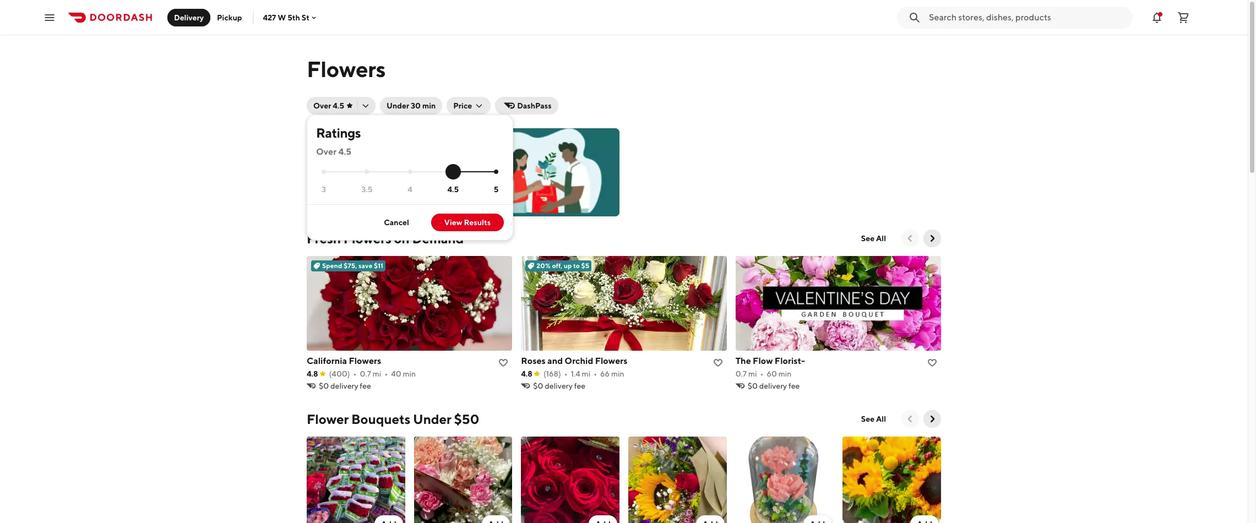 Task type: describe. For each thing, give the bounding box(es) containing it.
view
[[444, 218, 462, 227]]

view results
[[444, 218, 491, 227]]

$75,
[[344, 262, 357, 270]]

mi for and
[[582, 370, 591, 378]]

flower bouquets under $50 link
[[307, 410, 479, 428]]

to left a
[[421, 166, 429, 175]]

off,
[[552, 262, 562, 270]]

spend
[[322, 262, 342, 270]]

performing
[[320, 177, 359, 186]]

high
[[436, 166, 451, 175]]

• 0.7 mi • 40 min
[[353, 370, 416, 378]]

florist
[[448, 155, 468, 164]]

flowers up 66
[[595, 356, 628, 366]]

off
[[410, 166, 420, 175]]

pickup
[[217, 13, 242, 22]]

and
[[548, 356, 563, 366]]

arranged
[[392, 155, 423, 164]]

over 4.5 inside button
[[313, 101, 344, 110]]

40
[[391, 370, 401, 378]]

2 • from the left
[[385, 370, 388, 378]]

20%
[[537, 262, 551, 270]]

the highest quality
[[320, 136, 423, 149]]

bouquets
[[351, 411, 411, 427]]

on
[[394, 231, 410, 246]]

highest
[[342, 136, 382, 149]]

0.7 inside the flow florist- 0.7 mi • 60 min
[[736, 370, 747, 378]]

quality
[[377, 199, 401, 208]]

$​0 for california
[[319, 382, 329, 391]]

5th
[[288, 13, 300, 22]]

0 vertical spatial your
[[320, 166, 336, 175]]

3
[[322, 185, 326, 194]]

delivery button
[[167, 9, 210, 26]]

demand
[[412, 231, 464, 246]]

quality
[[385, 136, 423, 149]]

fee for and
[[574, 382, 586, 391]]

pickup button
[[210, 9, 249, 26]]

delivery
[[174, 13, 204, 22]]

ratings
[[316, 125, 361, 140]]

0 items, open order cart image
[[1177, 11, 1190, 24]]

1 • from the left
[[353, 370, 357, 378]]

dasher
[[361, 177, 386, 186]]

5 stars and over image
[[494, 170, 498, 174]]

delivery down 4 stars and over icon
[[398, 177, 426, 186]]

out
[[366, 188, 378, 197]]

66
[[600, 370, 610, 378]]

door.
[[454, 177, 471, 186]]

all for demand
[[876, 234, 886, 243]]

3 • from the left
[[564, 370, 568, 378]]

1 vertical spatial over
[[316, 147, 337, 157]]

dashpass button
[[495, 97, 558, 115]]

• 1.4 mi • 66 min
[[564, 370, 624, 378]]

price button
[[447, 97, 491, 115]]

results
[[464, 218, 491, 227]]

choice,
[[337, 166, 362, 175]]

• inside the flow florist- 0.7 mi • 60 min
[[760, 370, 764, 378]]

fresh flowers on demand
[[307, 231, 464, 246]]

open menu image
[[43, 11, 56, 24]]

5
[[494, 185, 499, 194]]

for
[[387, 177, 397, 186]]

see all for flower bouquets under $50
[[861, 415, 886, 424]]

notification bell image
[[1151, 11, 1164, 24]]

4 stars and over image
[[408, 170, 412, 174]]

california flowers
[[307, 356, 381, 366]]

$​0 delivery fee for and
[[533, 382, 586, 391]]

the
[[435, 155, 447, 164]]

florist-
[[775, 356, 805, 366]]

4.8 for roses and orchid flowers
[[521, 370, 533, 378]]

427
[[263, 13, 276, 22]]

$50
[[454, 411, 479, 427]]

flowers are expertly arranged by the florist of your choice, then handed off to a high performing dasher for delivery to your door. please reach out to doordash if your flower delivery has any quality issues.
[[320, 155, 477, 208]]

delivery for the flow florist-
[[759, 382, 787, 391]]

flowers up save
[[344, 231, 392, 246]]

min right 40
[[403, 370, 416, 378]]

cancel button
[[371, 214, 422, 231]]

up
[[564, 262, 572, 270]]

please
[[320, 188, 343, 197]]

fresh flowers on demand link
[[307, 230, 464, 247]]

roses
[[521, 356, 546, 366]]

flowers up over 4.5 button
[[307, 56, 386, 82]]

4
[[408, 185, 412, 194]]

min inside button
[[422, 101, 436, 110]]

under 30 min
[[387, 101, 436, 110]]

cancel
[[384, 218, 409, 227]]

over 4.5 button
[[307, 97, 376, 115]]

30
[[411, 101, 421, 110]]

1 0.7 from the left
[[360, 370, 371, 378]]

see for fresh flowers on demand
[[861, 234, 875, 243]]

2 vertical spatial 4.5
[[447, 185, 459, 194]]

1.4
[[571, 370, 580, 378]]



Task type: locate. For each thing, give the bounding box(es) containing it.
2 see all link from the top
[[855, 410, 893, 428]]

$​0
[[319, 382, 329, 391], [533, 382, 543, 391], [748, 382, 758, 391]]

1 horizontal spatial $​0
[[533, 382, 543, 391]]

view results button
[[431, 214, 504, 231]]

0 horizontal spatial 4.8
[[307, 370, 318, 378]]

min
[[422, 101, 436, 110], [403, 370, 416, 378], [611, 370, 624, 378], [779, 370, 792, 378]]

0 vertical spatial see all link
[[855, 230, 893, 247]]

4.5 up choice,
[[338, 147, 351, 157]]

2 $​0 from the left
[[533, 382, 543, 391]]

1 mi from the left
[[373, 370, 381, 378]]

0 horizontal spatial the
[[320, 136, 339, 149]]

1 horizontal spatial $​0 delivery fee
[[533, 382, 586, 391]]

• left 66
[[594, 370, 597, 378]]

427 w 5th st
[[263, 13, 309, 22]]

2 previous button of carousel image from the top
[[905, 414, 916, 425]]

next button of carousel image for demand
[[927, 233, 938, 244]]

3.5 stars and over image
[[365, 170, 369, 174]]

doordash
[[388, 188, 424, 197]]

(400)
[[329, 370, 350, 378]]

expertly
[[362, 155, 390, 164]]

over 4.5 up ratings at the top left of the page
[[313, 101, 344, 110]]

Store search: begin typing to search for stores available on DoorDash text field
[[929, 11, 1126, 23]]

delivery down 60
[[759, 382, 787, 391]]

1 horizontal spatial mi
[[582, 370, 591, 378]]

0 vertical spatial 4.5
[[333, 101, 344, 110]]

2 $​0 delivery fee from the left
[[533, 382, 586, 391]]

1 vertical spatial see
[[861, 415, 875, 424]]

min right 60
[[779, 370, 792, 378]]

mi down "flow"
[[749, 370, 757, 378]]

1 horizontal spatial 0.7
[[736, 370, 747, 378]]

1 horizontal spatial under
[[413, 411, 451, 427]]

2 horizontal spatial $​0 delivery fee
[[748, 382, 800, 391]]

mi left 40
[[373, 370, 381, 378]]

previous button of carousel image for fresh flowers on demand
[[905, 233, 916, 244]]

delivery down (400)
[[330, 382, 358, 391]]

60
[[767, 370, 777, 378]]

0 vertical spatial over 4.5
[[313, 101, 344, 110]]

to right up on the left of the page
[[573, 262, 580, 270]]

are
[[349, 155, 360, 164]]

1 $​0 delivery fee from the left
[[319, 382, 371, 391]]

the up 3 stars and over image
[[320, 136, 339, 149]]

your down high at the left top
[[437, 177, 452, 186]]

to down a
[[428, 177, 435, 186]]

next button of carousel image for $50
[[927, 414, 938, 425]]

mi for flowers
[[373, 370, 381, 378]]

$​0 delivery fee down (400)
[[319, 382, 371, 391]]

0.7 down california flowers
[[360, 370, 371, 378]]

next button of carousel image
[[927, 233, 938, 244], [927, 414, 938, 425]]

flow
[[753, 356, 773, 366]]

0 vertical spatial all
[[876, 234, 886, 243]]

mi inside the flow florist- 0.7 mi • 60 min
[[749, 370, 757, 378]]

flowers
[[307, 56, 386, 82], [320, 155, 348, 164], [344, 231, 392, 246], [349, 356, 381, 366], [595, 356, 628, 366]]

see all link for demand
[[855, 230, 893, 247]]

3 mi from the left
[[749, 370, 757, 378]]

0 vertical spatial under
[[387, 101, 409, 110]]

the
[[320, 136, 339, 149], [736, 356, 751, 366]]

1 vertical spatial see all
[[861, 415, 886, 424]]

1 previous button of carousel image from the top
[[905, 233, 916, 244]]

1 horizontal spatial 4.8
[[521, 370, 533, 378]]

1 vertical spatial 4.5
[[338, 147, 351, 157]]

delivery down please
[[320, 199, 348, 208]]

• left 1.4
[[564, 370, 568, 378]]

2 next button of carousel image from the top
[[927, 414, 938, 425]]

2 0.7 from the left
[[736, 370, 747, 378]]

1 vertical spatial previous button of carousel image
[[905, 414, 916, 425]]

2 4.8 from the left
[[521, 370, 533, 378]]

by
[[425, 155, 434, 164]]

1 vertical spatial over 4.5
[[316, 147, 351, 157]]

under 30 min button
[[380, 97, 442, 115]]

•
[[353, 370, 357, 378], [385, 370, 388, 378], [564, 370, 568, 378], [594, 370, 597, 378], [760, 370, 764, 378]]

fresh
[[307, 231, 341, 246]]

fee
[[360, 382, 371, 391], [574, 382, 586, 391], [789, 382, 800, 391]]

4 • from the left
[[594, 370, 597, 378]]

$​0 down the flow florist- 0.7 mi • 60 min
[[748, 382, 758, 391]]

flower bouquets under $50
[[307, 411, 479, 427]]

$11
[[374, 262, 383, 270]]

fee down • 0.7 mi • 40 min
[[360, 382, 371, 391]]

1 horizontal spatial fee
[[574, 382, 586, 391]]

4.5
[[333, 101, 344, 110], [338, 147, 351, 157], [447, 185, 459, 194]]

(168)
[[544, 370, 561, 378]]

under left $50 in the left of the page
[[413, 411, 451, 427]]

any
[[363, 199, 375, 208]]

1 fee from the left
[[360, 382, 371, 391]]

see all
[[861, 234, 886, 243], [861, 415, 886, 424]]

0 horizontal spatial under
[[387, 101, 409, 110]]

to right 'out'
[[379, 188, 387, 197]]

handed
[[382, 166, 408, 175]]

0.7
[[360, 370, 371, 378], [736, 370, 747, 378]]

2 horizontal spatial fee
[[789, 382, 800, 391]]

$​0 delivery fee for flowers
[[319, 382, 371, 391]]

previous button of carousel image for flower bouquets under $50
[[905, 414, 916, 425]]

4.5 inside button
[[333, 101, 344, 110]]

1 $​0 from the left
[[319, 382, 329, 391]]

save
[[359, 262, 373, 270]]

over up 3 stars and over image
[[316, 147, 337, 157]]

2 see all from the top
[[861, 415, 886, 424]]

$​0 down california
[[319, 382, 329, 391]]

the for the flow florist- 0.7 mi • 60 min
[[736, 356, 751, 366]]

0 vertical spatial over
[[313, 101, 331, 110]]

fee down 1.4
[[574, 382, 586, 391]]

1 vertical spatial next button of carousel image
[[927, 414, 938, 425]]

the for the highest quality
[[320, 136, 339, 149]]

fee for flowers
[[360, 382, 371, 391]]

2 horizontal spatial $​0
[[748, 382, 758, 391]]

mi
[[373, 370, 381, 378], [582, 370, 591, 378], [749, 370, 757, 378]]

1 vertical spatial all
[[876, 415, 886, 424]]

if
[[425, 188, 430, 197]]

issues.
[[402, 199, 425, 208]]

0 horizontal spatial fee
[[360, 382, 371, 391]]

5 • from the left
[[760, 370, 764, 378]]

flower
[[307, 411, 349, 427]]

0 vertical spatial the
[[320, 136, 339, 149]]

2 all from the top
[[876, 415, 886, 424]]

mi right 1.4
[[582, 370, 591, 378]]

3 $​0 from the left
[[748, 382, 758, 391]]

3 stars and over image
[[322, 170, 326, 174]]

0 horizontal spatial 0.7
[[360, 370, 371, 378]]

4.8 down california
[[307, 370, 318, 378]]

2 fee from the left
[[574, 382, 586, 391]]

4.8
[[307, 370, 318, 378], [521, 370, 533, 378]]

over 4.5
[[313, 101, 344, 110], [316, 147, 351, 157]]

20% off, up to $5
[[537, 262, 590, 270]]

reach
[[345, 188, 364, 197]]

2 horizontal spatial mi
[[749, 370, 757, 378]]

then
[[364, 166, 380, 175]]

delivery
[[398, 177, 426, 186], [320, 199, 348, 208], [330, 382, 358, 391], [545, 382, 573, 391], [759, 382, 787, 391]]

delivery for roses and orchid flowers
[[545, 382, 573, 391]]

st
[[302, 13, 309, 22]]

fee down the florist-
[[789, 382, 800, 391]]

flowers up 3 stars and over image
[[320, 155, 348, 164]]

• left 40
[[385, 370, 388, 378]]

1 all from the top
[[876, 234, 886, 243]]

dashpass
[[517, 101, 552, 110]]

1 see from the top
[[861, 234, 875, 243]]

flower
[[448, 188, 470, 197]]

the flow florist- 0.7 mi • 60 min
[[736, 356, 805, 378]]

over inside button
[[313, 101, 331, 110]]

0 vertical spatial see all
[[861, 234, 886, 243]]

427 w 5th st button
[[263, 13, 318, 22]]

under inside button
[[387, 101, 409, 110]]

over 4.5 down ratings at the top left of the page
[[316, 147, 351, 157]]

1 see all link from the top
[[855, 230, 893, 247]]

1 vertical spatial the
[[736, 356, 751, 366]]

0 vertical spatial next button of carousel image
[[927, 233, 938, 244]]

3.5
[[361, 185, 373, 194]]

$​0 delivery fee down 60
[[748, 382, 800, 391]]

• left 60
[[760, 370, 764, 378]]

roses and orchid flowers
[[521, 356, 628, 366]]

0 horizontal spatial mi
[[373, 370, 381, 378]]

1 4.8 from the left
[[307, 370, 318, 378]]

see for flower bouquets under $50
[[861, 415, 875, 424]]

4.8 down roses on the left bottom of page
[[521, 370, 533, 378]]

has
[[349, 199, 361, 208]]

1 vertical spatial see all link
[[855, 410, 893, 428]]

1 next button of carousel image from the top
[[927, 233, 938, 244]]

w
[[278, 13, 286, 22]]

2 see from the top
[[861, 415, 875, 424]]

all
[[876, 234, 886, 243], [876, 415, 886, 424]]

2 vertical spatial your
[[431, 188, 447, 197]]

4.5 down high at the left top
[[447, 185, 459, 194]]

your up performing
[[320, 166, 336, 175]]

min right 66
[[611, 370, 624, 378]]

$​0 delivery fee
[[319, 382, 371, 391], [533, 382, 586, 391], [748, 382, 800, 391]]

your
[[320, 166, 336, 175], [437, 177, 452, 186], [431, 188, 447, 197]]

all for $50
[[876, 415, 886, 424]]

3 $​0 delivery fee from the left
[[748, 382, 800, 391]]

0 horizontal spatial $​0
[[319, 382, 329, 391]]

over up ratings at the top left of the page
[[313, 101, 331, 110]]

0 horizontal spatial $​0 delivery fee
[[319, 382, 371, 391]]

previous button of carousel image
[[905, 233, 916, 244], [905, 414, 916, 425]]

california
[[307, 356, 347, 366]]

0 vertical spatial see
[[861, 234, 875, 243]]

flowers inside flowers are expertly arranged by the florist of your choice, then handed off to a high performing dasher for delivery to your door. please reach out to doordash if your flower delivery has any quality issues.
[[320, 155, 348, 164]]

2 mi from the left
[[582, 370, 591, 378]]

min inside the flow florist- 0.7 mi • 60 min
[[779, 370, 792, 378]]

the left "flow"
[[736, 356, 751, 366]]

1 see all from the top
[[861, 234, 886, 243]]

$​0 delivery fee down (168)
[[533, 382, 586, 391]]

the inside the flow florist- 0.7 mi • 60 min
[[736, 356, 751, 366]]

delivery for california flowers
[[330, 382, 358, 391]]

spend $75, save $11
[[322, 262, 383, 270]]

$5
[[581, 262, 590, 270]]

4.8 for california flowers
[[307, 370, 318, 378]]

4.5 up ratings at the top left of the page
[[333, 101, 344, 110]]

1 horizontal spatial the
[[736, 356, 751, 366]]

a
[[430, 166, 434, 175]]

delivery down (168)
[[545, 382, 573, 391]]

0 vertical spatial previous button of carousel image
[[905, 233, 916, 244]]

1 vertical spatial under
[[413, 411, 451, 427]]

see all link for $50
[[855, 410, 893, 428]]

of
[[470, 155, 477, 164]]

flowers up • 0.7 mi • 40 min
[[349, 356, 381, 366]]

price
[[453, 101, 472, 110]]

over
[[313, 101, 331, 110], [316, 147, 337, 157]]

• right (400)
[[353, 370, 357, 378]]

min right 30
[[422, 101, 436, 110]]

see all for fresh flowers on demand
[[861, 234, 886, 243]]

$​0 down roses on the left bottom of page
[[533, 382, 543, 391]]

$​0 for roses
[[533, 382, 543, 391]]

1 vertical spatial your
[[437, 177, 452, 186]]

under left 30
[[387, 101, 409, 110]]

to
[[421, 166, 429, 175], [428, 177, 435, 186], [379, 188, 387, 197], [573, 262, 580, 270]]

3 fee from the left
[[789, 382, 800, 391]]

orchid
[[565, 356, 593, 366]]

0.7 left 60
[[736, 370, 747, 378]]

your right if
[[431, 188, 447, 197]]



Task type: vqa. For each thing, say whether or not it's contained in the screenshot.
Fee
yes



